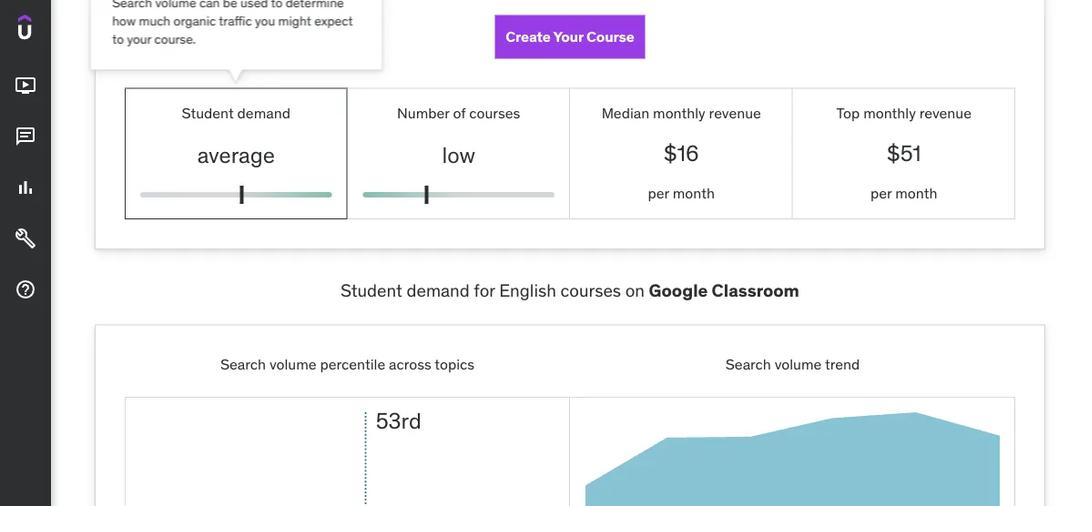 Task type: vqa. For each thing, say whether or not it's contained in the screenshot.
'Search'
yes



Task type: locate. For each thing, give the bounding box(es) containing it.
to down how
[[112, 30, 124, 47]]

courses right the of
[[469, 104, 520, 122]]

low
[[442, 142, 476, 169]]

0 horizontal spatial student
[[182, 104, 234, 122]]

1 vertical spatial courses
[[561, 279, 621, 301]]

1 horizontal spatial student
[[341, 279, 403, 301]]

per
[[648, 184, 669, 203], [871, 184, 892, 203]]

volume up "organic"
[[155, 0, 196, 11]]

1 horizontal spatial demand
[[407, 279, 470, 301]]

0 horizontal spatial to
[[112, 30, 124, 47]]

topics
[[435, 355, 475, 374]]

0 vertical spatial medium image
[[15, 126, 36, 148]]

interactive chart image
[[586, 412, 1000, 506]]

demand for student demand for english courses on google classroom
[[407, 279, 470, 301]]

organic
[[174, 12, 216, 29]]

volume left percentile
[[270, 355, 317, 374]]

2 horizontal spatial volume
[[775, 355, 822, 374]]

2 revenue from the left
[[920, 104, 972, 122]]

revenue
[[709, 104, 761, 122], [920, 104, 972, 122]]

medium image
[[15, 75, 36, 97], [15, 177, 36, 199], [15, 279, 36, 301]]

to up you
[[271, 0, 283, 11]]

courses
[[469, 104, 520, 122], [561, 279, 621, 301]]

course
[[587, 27, 635, 46]]

medium image
[[15, 126, 36, 148], [15, 228, 36, 250]]

1 vertical spatial medium image
[[15, 177, 36, 199]]

median monthly revenue
[[602, 104, 761, 122]]

1 month from the left
[[673, 184, 715, 203]]

month
[[673, 184, 715, 203], [896, 184, 938, 203]]

0 vertical spatial student
[[182, 104, 234, 122]]

0 horizontal spatial per month
[[648, 184, 715, 203]]

udemy image
[[18, 15, 101, 46]]

per month down $16
[[648, 184, 715, 203]]

1 per from the left
[[648, 184, 669, 203]]

search for search volume trend
[[726, 355, 771, 374]]

volume inside search volume can be used to determine how much organic traffic you might expect to your course.
[[155, 0, 196, 11]]

volume
[[155, 0, 196, 11], [270, 355, 317, 374], [775, 355, 822, 374]]

per month
[[648, 184, 715, 203], [871, 184, 938, 203]]

can
[[200, 0, 220, 11]]

volume for can
[[155, 0, 196, 11]]

month down $16
[[673, 184, 715, 203]]

0 vertical spatial courses
[[469, 104, 520, 122]]

courses left the on
[[561, 279, 621, 301]]

student up average
[[182, 104, 234, 122]]

1 horizontal spatial revenue
[[920, 104, 972, 122]]

0 horizontal spatial courses
[[469, 104, 520, 122]]

1 monthly from the left
[[653, 104, 706, 122]]

0 vertical spatial demand
[[237, 104, 291, 122]]

student for student demand
[[182, 104, 234, 122]]

1 per month from the left
[[648, 184, 715, 203]]

0 horizontal spatial per
[[648, 184, 669, 203]]

1 horizontal spatial courses
[[561, 279, 621, 301]]

$16
[[664, 140, 699, 167]]

be
[[223, 0, 237, 11]]

monthly for $51
[[864, 104, 916, 122]]

percentile
[[320, 355, 385, 374]]

0 horizontal spatial demand
[[237, 104, 291, 122]]

1 horizontal spatial volume
[[270, 355, 317, 374]]

volume left trend
[[775, 355, 822, 374]]

2 per month from the left
[[871, 184, 938, 203]]

2 monthly from the left
[[864, 104, 916, 122]]

search for search volume can be used to determine how much organic traffic you might expect to your course.
[[112, 0, 152, 11]]

1 vertical spatial demand
[[407, 279, 470, 301]]

0 horizontal spatial search
[[112, 0, 152, 11]]

per month down $51
[[871, 184, 938, 203]]

2 vertical spatial medium image
[[15, 279, 36, 301]]

number
[[397, 104, 450, 122]]

1 vertical spatial to
[[112, 30, 124, 47]]

0 vertical spatial medium image
[[15, 75, 36, 97]]

month down $51
[[896, 184, 938, 203]]

0 horizontal spatial month
[[673, 184, 715, 203]]

create your course link
[[495, 15, 646, 59]]

revenue for $16
[[709, 104, 761, 122]]

1 vertical spatial medium image
[[15, 228, 36, 250]]

demand left the for at the bottom
[[407, 279, 470, 301]]

monthly
[[653, 104, 706, 122], [864, 104, 916, 122]]

search inside search volume can be used to determine how much organic traffic you might expect to your course.
[[112, 0, 152, 11]]

student up percentile
[[341, 279, 403, 301]]

1 horizontal spatial to
[[271, 0, 283, 11]]

to
[[271, 0, 283, 11], [112, 30, 124, 47]]

0 horizontal spatial monthly
[[653, 104, 706, 122]]

2 medium image from the top
[[15, 177, 36, 199]]

demand up average
[[237, 104, 291, 122]]

demand
[[237, 104, 291, 122], [407, 279, 470, 301]]

student
[[182, 104, 234, 122], [341, 279, 403, 301]]

per down $51
[[871, 184, 892, 203]]

revenue for $51
[[920, 104, 972, 122]]

1 horizontal spatial per
[[871, 184, 892, 203]]

your
[[553, 27, 584, 46]]

much
[[139, 12, 171, 29]]

1 horizontal spatial monthly
[[864, 104, 916, 122]]

search
[[112, 0, 152, 11], [220, 355, 266, 374], [726, 355, 771, 374]]

month for $16
[[673, 184, 715, 203]]

median
[[602, 104, 650, 122]]

0 horizontal spatial revenue
[[709, 104, 761, 122]]

how
[[112, 12, 136, 29]]

traffic
[[219, 12, 252, 29]]

1 horizontal spatial search
[[220, 355, 266, 374]]

per down $16
[[648, 184, 669, 203]]

2 month from the left
[[896, 184, 938, 203]]

2 per from the left
[[871, 184, 892, 203]]

2 horizontal spatial search
[[726, 355, 771, 374]]

monthly up $16
[[653, 104, 706, 122]]

on
[[626, 279, 645, 301]]

1 vertical spatial student
[[341, 279, 403, 301]]

0 horizontal spatial volume
[[155, 0, 196, 11]]

monthly right top
[[864, 104, 916, 122]]

1 horizontal spatial month
[[896, 184, 938, 203]]

1 horizontal spatial per month
[[871, 184, 938, 203]]

1 revenue from the left
[[709, 104, 761, 122]]



Task type: describe. For each thing, give the bounding box(es) containing it.
determine
[[286, 0, 344, 11]]

search for search volume percentile across topics
[[220, 355, 266, 374]]

number of courses
[[397, 104, 520, 122]]

$51
[[887, 140, 922, 167]]

for
[[474, 279, 495, 301]]

month for $51
[[896, 184, 938, 203]]

monthly for $16
[[653, 104, 706, 122]]

across
[[389, 355, 432, 374]]

53rd
[[376, 407, 422, 434]]

trend
[[825, 355, 860, 374]]

search volume percentile across topics
[[220, 355, 475, 374]]

search volume can be used to determine how much organic traffic you might expect to your course.
[[112, 0, 353, 47]]

top monthly revenue
[[837, 104, 972, 122]]

used
[[241, 0, 268, 11]]

your
[[127, 30, 151, 47]]

0 vertical spatial to
[[271, 0, 283, 11]]

create your course
[[506, 27, 635, 46]]

volume for trend
[[775, 355, 822, 374]]

google
[[649, 279, 708, 301]]

3 medium image from the top
[[15, 279, 36, 301]]

per for $51
[[871, 184, 892, 203]]

1 medium image from the top
[[15, 126, 36, 148]]

per for $16
[[648, 184, 669, 203]]

volume for percentile
[[270, 355, 317, 374]]

course.
[[155, 30, 196, 47]]

2 medium image from the top
[[15, 228, 36, 250]]

average
[[197, 142, 275, 169]]

student demand
[[182, 104, 291, 122]]

1 medium image from the top
[[15, 75, 36, 97]]

top
[[837, 104, 860, 122]]

create
[[506, 27, 551, 46]]

demand for student demand
[[237, 104, 291, 122]]

might
[[278, 12, 311, 29]]

student demand for english courses on google classroom
[[341, 279, 800, 301]]

per month for $16
[[648, 184, 715, 203]]

search volume trend
[[726, 355, 860, 374]]

student for student demand for english courses on google classroom
[[341, 279, 403, 301]]

of
[[453, 104, 466, 122]]

expect
[[314, 12, 353, 29]]

classroom
[[712, 279, 800, 301]]

you
[[255, 12, 275, 29]]

english
[[499, 279, 556, 301]]

per month for $51
[[871, 184, 938, 203]]



